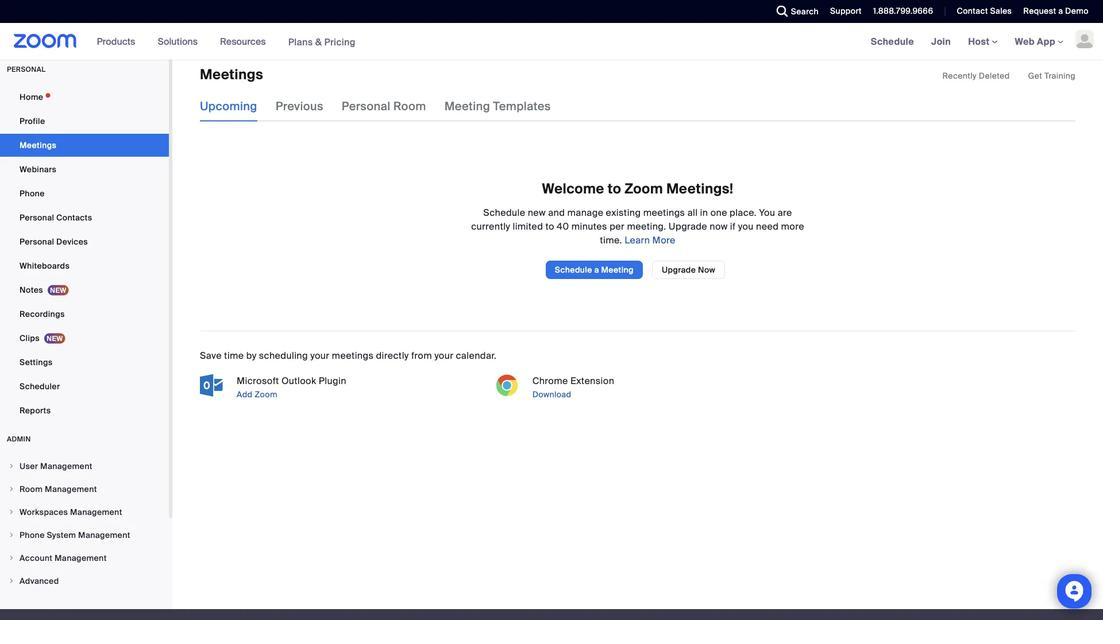 Task type: locate. For each thing, give the bounding box(es) containing it.
solutions button
[[158, 23, 203, 60]]

1 vertical spatial meetings
[[20, 140, 56, 151]]

management down 'phone system management' menu item
[[55, 553, 107, 564]]

from
[[411, 350, 432, 362]]

meeting left "templates"
[[445, 99, 490, 114]]

meetings
[[200, 66, 263, 84], [20, 140, 56, 151]]

contacts
[[56, 213, 92, 223]]

meeting down time.
[[601, 265, 634, 275]]

templates
[[493, 99, 551, 114]]

right image inside advanced menu item
[[8, 578, 15, 585]]

previous
[[276, 99, 323, 114]]

management up room management
[[40, 461, 92, 472]]

personal
[[7, 65, 46, 74]]

0 vertical spatial personal
[[342, 99, 390, 114]]

1.888.799.9666 button up schedule link
[[873, 6, 933, 16]]

3 right image from the top
[[8, 555, 15, 562]]

schedule up currently
[[483, 207, 525, 219]]

0 vertical spatial room
[[393, 99, 426, 114]]

schedule down 40 on the top of page
[[555, 265, 592, 275]]

1 vertical spatial personal
[[20, 213, 54, 223]]

add
[[237, 389, 253, 400]]

schedule for schedule new and manage existing meetings all in one place. you are currently limited to 40 minutes per meeting. upgrade now if you need more time.
[[483, 207, 525, 219]]

microsoft
[[237, 375, 279, 387]]

4 right image from the top
[[8, 578, 15, 585]]

management down room management "menu item" at the left bottom
[[70, 507, 122, 518]]

meetings up upcoming
[[200, 66, 263, 84]]

0 horizontal spatial your
[[310, 350, 329, 362]]

schedule inside schedule link
[[871, 35, 914, 47]]

0 horizontal spatial room
[[20, 484, 43, 495]]

meeting inside button
[[601, 265, 634, 275]]

a down minutes
[[594, 265, 599, 275]]

learn more
[[622, 234, 675, 246]]

meetings link
[[0, 134, 169, 157]]

to
[[608, 180, 621, 198], [546, 221, 554, 233]]

2 horizontal spatial schedule
[[871, 35, 914, 47]]

2 phone from the top
[[20, 530, 45, 541]]

1 vertical spatial right image
[[8, 509, 15, 516]]

phone up account
[[20, 530, 45, 541]]

2 vertical spatial personal
[[20, 237, 54, 247]]

room inside "tabs of meeting" tab list
[[393, 99, 426, 114]]

reports link
[[0, 400, 169, 423]]

1 vertical spatial meetings
[[332, 350, 374, 362]]

right image inside user management menu item
[[8, 463, 15, 470]]

room management menu item
[[0, 479, 169, 501]]

0 vertical spatial phone
[[20, 188, 45, 199]]

0 vertical spatial meeting
[[445, 99, 490, 114]]

outlook
[[281, 375, 316, 387]]

1 vertical spatial upgrade
[[662, 265, 696, 275]]

meeting
[[445, 99, 490, 114], [601, 265, 634, 275]]

your right from
[[434, 350, 454, 362]]

2 right image from the top
[[8, 532, 15, 539]]

plans & pricing link
[[288, 36, 356, 48], [288, 36, 356, 48]]

learn more link
[[622, 234, 675, 246]]

request a demo link
[[1015, 0, 1103, 23], [1024, 6, 1089, 16]]

1 horizontal spatial meeting
[[601, 265, 634, 275]]

right image left room management
[[8, 486, 15, 493]]

a left demo
[[1058, 6, 1063, 16]]

0 vertical spatial zoom
[[625, 180, 663, 198]]

1 horizontal spatial to
[[608, 180, 621, 198]]

your
[[310, 350, 329, 362], [434, 350, 454, 362]]

2 vertical spatial schedule
[[555, 265, 592, 275]]

1 horizontal spatial room
[[393, 99, 426, 114]]

personal inside "tabs of meeting" tab list
[[342, 99, 390, 114]]

right image for room management
[[8, 486, 15, 493]]

zoom up existing
[[625, 180, 663, 198]]

right image inside 'phone system management' menu item
[[8, 532, 15, 539]]

workspaces management menu item
[[0, 502, 169, 524]]

in
[[700, 207, 708, 219]]

zoom down microsoft
[[255, 389, 277, 400]]

right image for workspaces management
[[8, 509, 15, 516]]

1 vertical spatial zoom
[[255, 389, 277, 400]]

right image
[[8, 486, 15, 493], [8, 509, 15, 516]]

a inside button
[[594, 265, 599, 275]]

application
[[943, 70, 1076, 82]]

phone inside menu item
[[20, 530, 45, 541]]

right image left account
[[8, 555, 15, 562]]

webinars link
[[0, 158, 169, 181]]

right image
[[8, 463, 15, 470], [8, 532, 15, 539], [8, 555, 15, 562], [8, 578, 15, 585]]

new
[[528, 207, 546, 219]]

right image left workspaces
[[8, 509, 15, 516]]

zoom inside microsoft outlook plugin add zoom
[[255, 389, 277, 400]]

management for room management
[[45, 484, 97, 495]]

upgrade now button
[[652, 261, 725, 279]]

1 phone from the top
[[20, 188, 45, 199]]

to up existing
[[608, 180, 621, 198]]

reports
[[20, 406, 51, 416]]

existing
[[606, 207, 641, 219]]

right image inside account management menu item
[[8, 555, 15, 562]]

0 horizontal spatial schedule
[[483, 207, 525, 219]]

right image left advanced
[[8, 578, 15, 585]]

1 horizontal spatial schedule
[[555, 265, 592, 275]]

1 horizontal spatial meetings
[[643, 207, 685, 219]]

personal contacts
[[20, 213, 92, 223]]

personal for personal room
[[342, 99, 390, 114]]

account management menu item
[[0, 548, 169, 570]]

0 horizontal spatial to
[[546, 221, 554, 233]]

management
[[40, 461, 92, 472], [45, 484, 97, 495], [70, 507, 122, 518], [78, 530, 130, 541], [55, 553, 107, 564]]

place.
[[730, 207, 757, 219]]

clips
[[20, 333, 40, 344]]

personal for personal contacts
[[20, 213, 54, 223]]

meetings inside "link"
[[20, 140, 56, 151]]

minutes
[[571, 221, 607, 233]]

0 horizontal spatial meetings
[[332, 350, 374, 362]]

0 vertical spatial to
[[608, 180, 621, 198]]

2 your from the left
[[434, 350, 454, 362]]

recordings
[[20, 309, 65, 320]]

workspaces
[[20, 507, 68, 518]]

0 vertical spatial meetings
[[643, 207, 685, 219]]

1 right image from the top
[[8, 463, 15, 470]]

0 horizontal spatial meeting
[[445, 99, 490, 114]]

0 horizontal spatial zoom
[[255, 389, 277, 400]]

phone link
[[0, 182, 169, 205]]

welcome
[[542, 180, 604, 198]]

save time by scheduling your meetings directly from your calendar.
[[200, 350, 496, 362]]

to left 40 on the top of page
[[546, 221, 554, 233]]

recordings link
[[0, 303, 169, 326]]

0 vertical spatial schedule
[[871, 35, 914, 47]]

0 vertical spatial right image
[[8, 486, 15, 493]]

phone down the 'webinars' on the left of page
[[20, 188, 45, 199]]

phone inside personal menu menu
[[20, 188, 45, 199]]

schedule for schedule
[[871, 35, 914, 47]]

1 vertical spatial a
[[594, 265, 599, 275]]

meetings up plugin
[[332, 350, 374, 362]]

manage
[[567, 207, 604, 219]]

per
[[610, 221, 625, 233]]

0 horizontal spatial meetings
[[20, 140, 56, 151]]

schedule inside schedule a meeting button
[[555, 265, 592, 275]]

schedule a meeting button
[[546, 261, 643, 279]]

chrome
[[532, 375, 568, 387]]

schedule for schedule a meeting
[[555, 265, 592, 275]]

2 right image from the top
[[8, 509, 15, 516]]

1.888.799.9666 button
[[865, 0, 936, 23], [873, 6, 933, 16]]

web
[[1015, 35, 1035, 47]]

scheduler
[[20, 382, 60, 392]]

request a demo
[[1024, 6, 1089, 16]]

room management
[[20, 484, 97, 495]]

tabs of meeting tab list
[[200, 92, 569, 122]]

1 vertical spatial meeting
[[601, 265, 634, 275]]

meetings inside schedule new and manage existing meetings all in one place. you are currently limited to 40 minutes per meeting. upgrade now if you need more time.
[[643, 207, 685, 219]]

meetings up the 'webinars' on the left of page
[[20, 140, 56, 151]]

user management menu item
[[0, 456, 169, 478]]

1.888.799.9666
[[873, 6, 933, 16]]

1 right image from the top
[[8, 486, 15, 493]]

support link
[[822, 0, 865, 23], [830, 6, 862, 16]]

host button
[[968, 35, 998, 47]]

search
[[791, 6, 819, 17]]

pricing
[[324, 36, 356, 48]]

user management
[[20, 461, 92, 472]]

0 horizontal spatial a
[[594, 265, 599, 275]]

demo
[[1065, 6, 1089, 16]]

upgrade inside schedule new and manage existing meetings all in one place. you are currently limited to 40 minutes per meeting. upgrade now if you need more time.
[[669, 221, 707, 233]]

if
[[730, 221, 736, 233]]

limited
[[513, 221, 543, 233]]

host
[[968, 35, 992, 47]]

1 vertical spatial schedule
[[483, 207, 525, 219]]

schedule down 1.888.799.9666 at the top right of the page
[[871, 35, 914, 47]]

management up workspaces management
[[45, 484, 97, 495]]

0 vertical spatial a
[[1058, 6, 1063, 16]]

0 vertical spatial upgrade
[[669, 221, 707, 233]]

personal devices
[[20, 237, 88, 247]]

1 horizontal spatial meetings
[[200, 66, 263, 84]]

your up plugin
[[310, 350, 329, 362]]

deleted
[[979, 71, 1010, 81]]

scheduling
[[259, 350, 308, 362]]

1 horizontal spatial zoom
[[625, 180, 663, 198]]

home
[[20, 92, 43, 103]]

right image inside room management "menu item"
[[8, 486, 15, 493]]

1 horizontal spatial a
[[1058, 6, 1063, 16]]

learn
[[625, 234, 650, 246]]

personal devices link
[[0, 231, 169, 254]]

and
[[548, 207, 565, 219]]

clips link
[[0, 327, 169, 350]]

profile picture image
[[1076, 30, 1094, 48]]

1 horizontal spatial your
[[434, 350, 454, 362]]

upgrade left now
[[662, 265, 696, 275]]

meetings for your
[[332, 350, 374, 362]]

schedule inside schedule new and manage existing meetings all in one place. you are currently limited to 40 minutes per meeting. upgrade now if you need more time.
[[483, 207, 525, 219]]

1 vertical spatial phone
[[20, 530, 45, 541]]

1 vertical spatial to
[[546, 221, 554, 233]]

get training
[[1028, 71, 1076, 81]]

banner
[[0, 23, 1103, 61]]

by
[[246, 350, 257, 362]]

right image left system
[[8, 532, 15, 539]]

1 vertical spatial room
[[20, 484, 43, 495]]

right image for phone
[[8, 532, 15, 539]]

notes
[[20, 285, 43, 296]]

microsoft outlook plugin add zoom
[[237, 375, 346, 400]]

right image left user
[[8, 463, 15, 470]]

meetings up meeting.
[[643, 207, 685, 219]]

extension
[[570, 375, 614, 387]]

right image inside the workspaces management menu item
[[8, 509, 15, 516]]

get training link
[[1028, 71, 1076, 81]]

web app button
[[1015, 35, 1064, 47]]

upgrade down all
[[669, 221, 707, 233]]

management inside "menu item"
[[45, 484, 97, 495]]



Task type: describe. For each thing, give the bounding box(es) containing it.
personal for personal devices
[[20, 237, 54, 247]]

you
[[759, 207, 775, 219]]

system
[[47, 530, 76, 541]]

product information navigation
[[88, 23, 364, 61]]

right image for user
[[8, 463, 15, 470]]

download
[[532, 389, 571, 400]]

a for request
[[1058, 6, 1063, 16]]

meetings navigation
[[862, 23, 1103, 61]]

1.888.799.9666 button up join
[[865, 0, 936, 23]]

are
[[778, 207, 792, 219]]

personal room
[[342, 99, 426, 114]]

advanced menu item
[[0, 571, 169, 593]]

more
[[652, 234, 675, 246]]

upgrade inside button
[[662, 265, 696, 275]]

home link
[[0, 86, 169, 109]]

whiteboards
[[20, 261, 70, 271]]

resources
[[220, 35, 266, 47]]

time.
[[600, 234, 622, 246]]

phone for phone system management
[[20, 530, 45, 541]]

sales
[[990, 6, 1012, 16]]

calendar.
[[456, 350, 496, 362]]

more
[[781, 221, 804, 233]]

recently
[[943, 71, 977, 81]]

a for schedule
[[594, 265, 599, 275]]

scheduler link
[[0, 375, 169, 398]]

admin
[[7, 435, 31, 444]]

plans & pricing
[[288, 36, 356, 48]]

meeting templates
[[445, 99, 551, 114]]

plans
[[288, 36, 313, 48]]

plugin
[[319, 375, 346, 387]]

directly
[[376, 350, 409, 362]]

contact sales
[[957, 6, 1012, 16]]

right image for account
[[8, 555, 15, 562]]

personal menu menu
[[0, 86, 169, 424]]

chrome extension download
[[532, 375, 614, 400]]

admin menu menu
[[0, 456, 169, 594]]

whiteboards link
[[0, 255, 169, 278]]

one
[[711, 207, 727, 219]]

welcome to zoom meetings!
[[542, 180, 733, 198]]

banner containing products
[[0, 23, 1103, 61]]

profile link
[[0, 110, 169, 133]]

recently deleted link
[[943, 70, 1010, 82]]

zoom logo image
[[14, 34, 77, 48]]

recently deleted
[[943, 71, 1010, 81]]

time
[[224, 350, 244, 362]]

training
[[1045, 71, 1076, 81]]

now
[[698, 265, 715, 275]]

management for account management
[[55, 553, 107, 564]]

to inside schedule new and manage existing meetings all in one place. you are currently limited to 40 minutes per meeting. upgrade now if you need more time.
[[546, 221, 554, 233]]

room inside "menu item"
[[20, 484, 43, 495]]

add zoom link
[[234, 388, 484, 402]]

need
[[756, 221, 779, 233]]

phone system management menu item
[[0, 525, 169, 547]]

request
[[1024, 6, 1056, 16]]

app
[[1037, 35, 1055, 47]]

0 vertical spatial meetings
[[200, 66, 263, 84]]

contact
[[957, 6, 988, 16]]

profile
[[20, 116, 45, 127]]

resources button
[[220, 23, 271, 60]]

join
[[931, 35, 951, 47]]

currently
[[471, 221, 510, 233]]

notes link
[[0, 279, 169, 302]]

solutions
[[158, 35, 198, 47]]

download link
[[530, 388, 780, 402]]

schedule new and manage existing meetings all in one place. you are currently limited to 40 minutes per meeting. upgrade now if you need more time.
[[471, 207, 804, 246]]

meeting inside tab list
[[445, 99, 490, 114]]

user
[[20, 461, 38, 472]]

account management
[[20, 553, 107, 564]]

account
[[20, 553, 52, 564]]

schedule link
[[862, 23, 923, 60]]

join link
[[923, 23, 960, 60]]

save
[[200, 350, 222, 362]]

you
[[738, 221, 754, 233]]

meetings!
[[666, 180, 733, 198]]

upcoming
[[200, 99, 257, 114]]

meetings for existing
[[643, 207, 685, 219]]

&
[[315, 36, 322, 48]]

all
[[688, 207, 698, 219]]

web app
[[1015, 35, 1055, 47]]

devices
[[56, 237, 88, 247]]

phone for phone
[[20, 188, 45, 199]]

application containing recently deleted
[[943, 70, 1076, 82]]

support
[[830, 6, 862, 16]]

management for workspaces management
[[70, 507, 122, 518]]

1 your from the left
[[310, 350, 329, 362]]

products button
[[97, 23, 140, 60]]

meeting.
[[627, 221, 666, 233]]

management down the workspaces management menu item
[[78, 530, 130, 541]]

upgrade now
[[662, 265, 715, 275]]

schedule a meeting
[[555, 265, 634, 275]]

advanced
[[20, 576, 59, 587]]

search button
[[768, 0, 822, 23]]

phone system management
[[20, 530, 130, 541]]

management for user management
[[40, 461, 92, 472]]



Task type: vqa. For each thing, say whether or not it's contained in the screenshot.
Upgrade Now
yes



